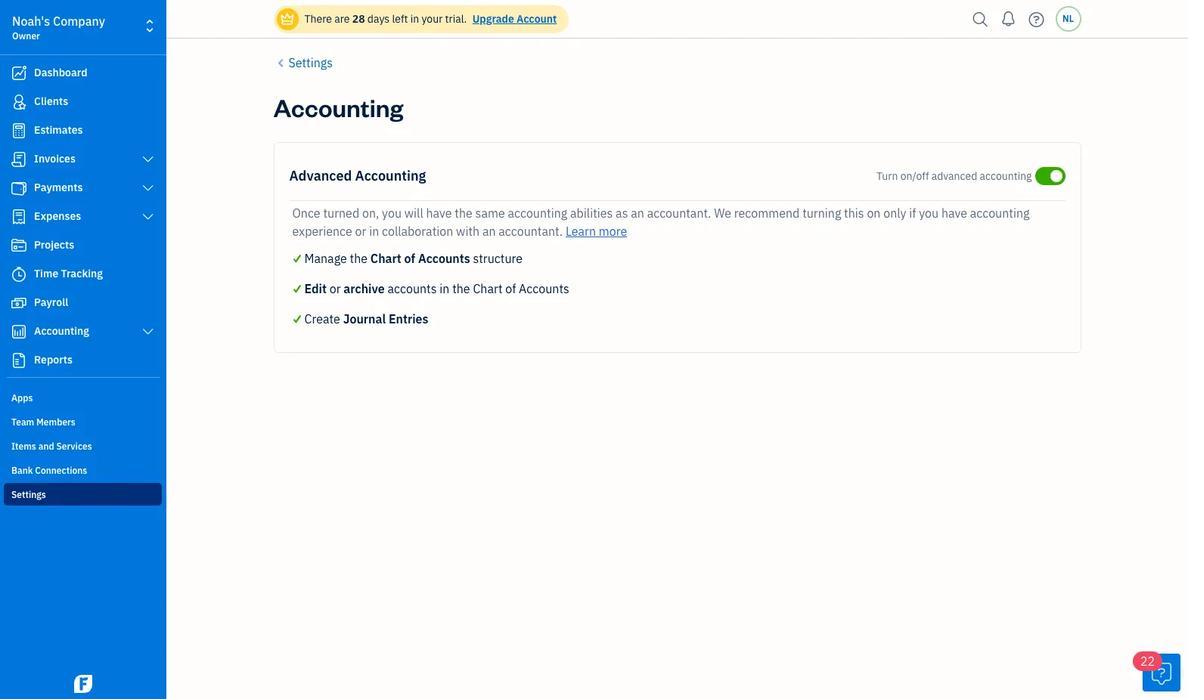 Task type: describe. For each thing, give the bounding box(es) containing it.
1 vertical spatial accounting
[[355, 167, 426, 185]]

on
[[867, 206, 881, 221]]

items
[[11, 441, 36, 452]]

invoice image
[[10, 152, 28, 167]]

1 vertical spatial the
[[350, 251, 368, 266]]

search image
[[969, 8, 993, 31]]

create
[[305, 312, 340, 327]]

0 vertical spatial accounts
[[418, 251, 470, 266]]

dashboard image
[[10, 66, 28, 81]]

clients
[[34, 95, 68, 108]]

time tracking link
[[4, 261, 162, 288]]

payments link
[[4, 175, 162, 202]]

1 horizontal spatial accounts
[[519, 281, 570, 297]]

reports
[[34, 353, 73, 367]]

members
[[36, 417, 76, 428]]

are
[[335, 12, 350, 26]]

trial.
[[445, 12, 467, 26]]

dashboard link
[[4, 60, 162, 87]]

learn more link
[[566, 224, 627, 239]]

apps
[[11, 393, 33, 404]]

accounting up learn
[[508, 206, 568, 221]]

2 have from the left
[[942, 206, 968, 221]]

noah's
[[12, 14, 50, 29]]

bank
[[11, 465, 33, 477]]

items and services
[[11, 441, 92, 452]]

payroll
[[34, 296, 68, 309]]

1 have from the left
[[426, 206, 452, 221]]

dashboard
[[34, 66, 87, 79]]

time tracking
[[34, 267, 103, 281]]

on,
[[362, 206, 379, 221]]

services
[[56, 441, 92, 452]]

only
[[884, 206, 907, 221]]

0 vertical spatial accountant.
[[647, 206, 712, 221]]

nl
[[1063, 13, 1074, 24]]

collaboration
[[382, 224, 453, 239]]

1 horizontal spatial in
[[411, 12, 419, 26]]

structure
[[473, 251, 523, 266]]

if
[[910, 206, 917, 221]]

learn
[[566, 224, 596, 239]]

accounts
[[388, 281, 437, 297]]

once
[[292, 206, 321, 221]]

and
[[38, 441, 54, 452]]

manage
[[305, 251, 347, 266]]

projects
[[34, 238, 74, 252]]

22 button
[[1133, 652, 1181, 692]]

upgrade account link
[[470, 12, 557, 26]]

account
[[517, 12, 557, 26]]

edit
[[305, 281, 327, 297]]

connections
[[35, 465, 87, 477]]

0 horizontal spatial of
[[404, 251, 415, 266]]

0 vertical spatial settings link
[[274, 54, 333, 72]]

clients link
[[4, 89, 162, 116]]

apps link
[[4, 387, 162, 409]]

will
[[405, 206, 424, 221]]

payroll link
[[4, 290, 162, 317]]

payments
[[34, 181, 83, 194]]

expense image
[[10, 210, 28, 225]]

invoices
[[34, 152, 76, 166]]

there are 28 days left in your trial. upgrade account
[[305, 12, 557, 26]]

accounting down the advanced
[[970, 206, 1030, 221]]

main element
[[0, 0, 204, 700]]

28
[[352, 12, 365, 26]]

estimates
[[34, 123, 83, 137]]

chevron large down image for accounting
[[141, 326, 155, 338]]

nl button
[[1056, 6, 1082, 32]]

0 vertical spatial accounting
[[274, 91, 403, 123]]

same
[[476, 206, 505, 221]]

advanced
[[932, 169, 978, 183]]

entries
[[389, 312, 429, 327]]

team members link
[[4, 411, 162, 434]]

team members
[[11, 417, 76, 428]]

invoices link
[[4, 146, 162, 173]]

timer image
[[10, 267, 28, 282]]

bank connections
[[11, 465, 87, 477]]

your
[[422, 12, 443, 26]]

projects link
[[4, 232, 162, 260]]

1 vertical spatial of
[[506, 281, 516, 297]]

once turned on, you will have the same accounting abilities as an accountant. we recommend turning this on only if you have accounting experience or in collaboration with an accountant.
[[292, 206, 1030, 239]]



Task type: locate. For each thing, give the bounding box(es) containing it.
chart up archive
[[371, 251, 402, 266]]

chevron large down image up expenses link at the left of page
[[141, 182, 155, 194]]

accounts down structure
[[519, 281, 570, 297]]

0 vertical spatial chevron large down image
[[141, 154, 155, 166]]

2 vertical spatial in
[[440, 281, 450, 297]]

2 chevron large down image from the top
[[141, 326, 155, 338]]

learn more
[[566, 224, 627, 239]]

0 vertical spatial the
[[455, 206, 473, 221]]

0 horizontal spatial you
[[382, 206, 402, 221]]

settings link
[[274, 54, 333, 72], [4, 483, 162, 506]]

money image
[[10, 296, 28, 311]]

0 vertical spatial in
[[411, 12, 419, 26]]

turning
[[803, 206, 842, 221]]

1 vertical spatial settings
[[11, 490, 46, 501]]

advanced accounting
[[289, 167, 426, 185]]

settings down the there
[[289, 55, 333, 70]]

in down "on,"
[[369, 224, 379, 239]]

2 horizontal spatial in
[[440, 281, 450, 297]]

the right accounts
[[453, 281, 470, 297]]

accounting up reports
[[34, 325, 89, 338]]

1 vertical spatial chevron large down image
[[141, 326, 155, 338]]

1 vertical spatial settings link
[[4, 483, 162, 506]]

the up with
[[455, 206, 473, 221]]

manage the chart of accounts structure
[[305, 251, 523, 266]]

time
[[34, 267, 58, 281]]

chevron large down image up payments link
[[141, 154, 155, 166]]

2 you from the left
[[919, 206, 939, 221]]

turned
[[323, 206, 359, 221]]

bank connections link
[[4, 459, 162, 482]]

2 vertical spatial the
[[453, 281, 470, 297]]

1 horizontal spatial have
[[942, 206, 968, 221]]

chevron large down image for expenses
[[141, 211, 155, 223]]

you right "on,"
[[382, 206, 402, 221]]

0 horizontal spatial chart
[[371, 251, 402, 266]]

0 vertical spatial an
[[631, 206, 645, 221]]

this
[[844, 206, 865, 221]]

advanced
[[289, 167, 352, 185]]

or
[[355, 224, 366, 239], [330, 281, 341, 297]]

expenses link
[[4, 204, 162, 231]]

0 horizontal spatial or
[[330, 281, 341, 297]]

0 horizontal spatial in
[[369, 224, 379, 239]]

chevron large down image for invoices
[[141, 154, 155, 166]]

1 chevron large down image from the top
[[141, 154, 155, 166]]

an
[[631, 206, 645, 221], [483, 224, 496, 239]]

1 you from the left
[[382, 206, 402, 221]]

go to help image
[[1025, 8, 1049, 31]]

0 vertical spatial chevron large down image
[[141, 211, 155, 223]]

client image
[[10, 95, 28, 110]]

the inside once turned on, you will have the same accounting abilities as an accountant. we recommend turning this on only if you have accounting experience or in collaboration with an accountant.
[[455, 206, 473, 221]]

upgrade
[[473, 12, 514, 26]]

0 horizontal spatial settings
[[11, 490, 46, 501]]

1 vertical spatial accounts
[[519, 281, 570, 297]]

accounting up advanced
[[274, 91, 403, 123]]

settings link down the there
[[274, 54, 333, 72]]

accounting inside main element
[[34, 325, 89, 338]]

0 vertical spatial or
[[355, 224, 366, 239]]

0 vertical spatial settings
[[289, 55, 333, 70]]

left
[[392, 12, 408, 26]]

estimates link
[[4, 117, 162, 145]]

0 horizontal spatial an
[[483, 224, 496, 239]]

1 vertical spatial accountant.
[[499, 224, 563, 239]]

chevron large down image inside payments link
[[141, 182, 155, 194]]

in inside once turned on, you will have the same accounting abilities as an accountant. we recommend turning this on only if you have accounting experience or in collaboration with an accountant.
[[369, 224, 379, 239]]

in right "left"
[[411, 12, 419, 26]]

1 vertical spatial in
[[369, 224, 379, 239]]

you right if
[[919, 206, 939, 221]]

2 chevron large down image from the top
[[141, 182, 155, 194]]

1 vertical spatial or
[[330, 281, 341, 297]]

1 vertical spatial chevron large down image
[[141, 182, 155, 194]]

2 vertical spatial accounting
[[34, 325, 89, 338]]

have right will
[[426, 206, 452, 221]]

team
[[11, 417, 34, 428]]

there
[[305, 12, 332, 26]]

accounts
[[418, 251, 470, 266], [519, 281, 570, 297]]

more
[[599, 224, 627, 239]]

0 horizontal spatial accountant.
[[499, 224, 563, 239]]

have down the advanced
[[942, 206, 968, 221]]

on/off
[[901, 169, 929, 183]]

turn
[[877, 169, 898, 183]]

crown image
[[280, 11, 295, 27]]

0 horizontal spatial settings link
[[4, 483, 162, 506]]

chevron large down image
[[141, 211, 155, 223], [141, 326, 155, 338]]

as
[[616, 206, 628, 221]]

settings
[[289, 55, 333, 70], [11, 490, 46, 501]]

accounting
[[274, 91, 403, 123], [355, 167, 426, 185], [34, 325, 89, 338]]

notifications image
[[997, 4, 1021, 34]]

expenses
[[34, 210, 81, 223]]

1 vertical spatial chart
[[473, 281, 503, 297]]

tracking
[[61, 267, 103, 281]]

chart down structure
[[473, 281, 503, 297]]

or right the edit
[[330, 281, 341, 297]]

chevron large down image for payments
[[141, 182, 155, 194]]

1 horizontal spatial of
[[506, 281, 516, 297]]

estimate image
[[10, 123, 28, 138]]

journal
[[343, 312, 386, 327]]

or down "on,"
[[355, 224, 366, 239]]

accounting
[[980, 169, 1032, 183], [508, 206, 568, 221], [970, 206, 1030, 221]]

owner
[[12, 30, 40, 42]]

resource center badge image
[[1143, 654, 1181, 692]]

1 horizontal spatial settings link
[[274, 54, 333, 72]]

company
[[53, 14, 105, 29]]

we
[[714, 206, 732, 221]]

1 horizontal spatial chart
[[473, 281, 503, 297]]

with
[[456, 224, 480, 239]]

abilities
[[570, 206, 613, 221]]

in right accounts
[[440, 281, 450, 297]]

accountant.
[[647, 206, 712, 221], [499, 224, 563, 239]]

accounts up edit or archive accounts in the chart of accounts
[[418, 251, 470, 266]]

recommend
[[734, 206, 800, 221]]

1 horizontal spatial an
[[631, 206, 645, 221]]

22
[[1141, 654, 1155, 670]]

chart
[[371, 251, 402, 266], [473, 281, 503, 297]]

turn on/off advanced accounting
[[877, 169, 1032, 183]]

1 vertical spatial an
[[483, 224, 496, 239]]

0 vertical spatial chart
[[371, 251, 402, 266]]

noah's company owner
[[12, 14, 105, 42]]

1 horizontal spatial settings
[[289, 55, 333, 70]]

chevron large down image down payments link
[[141, 211, 155, 223]]

chevron large down image up reports 'link'
[[141, 326, 155, 338]]

an right as
[[631, 206, 645, 221]]

1 horizontal spatial or
[[355, 224, 366, 239]]

settings inside main element
[[11, 490, 46, 501]]

the up archive
[[350, 251, 368, 266]]

of down collaboration
[[404, 251, 415, 266]]

of
[[404, 251, 415, 266], [506, 281, 516, 297]]

1 horizontal spatial accountant.
[[647, 206, 712, 221]]

0 horizontal spatial accounts
[[418, 251, 470, 266]]

in
[[411, 12, 419, 26], [369, 224, 379, 239], [440, 281, 450, 297]]

0 vertical spatial of
[[404, 251, 415, 266]]

archive
[[344, 281, 385, 297]]

create journal entries
[[305, 312, 429, 327]]

days
[[368, 12, 390, 26]]

accountant. left we
[[647, 206, 712, 221]]

report image
[[10, 353, 28, 368]]

settings link down bank connections link
[[4, 483, 162, 506]]

experience
[[292, 224, 352, 239]]

the
[[455, 206, 473, 221], [350, 251, 368, 266], [453, 281, 470, 297]]

accounting right the advanced
[[980, 169, 1032, 183]]

payment image
[[10, 181, 28, 196]]

chart image
[[10, 325, 28, 340]]

or inside once turned on, you will have the same accounting abilities as an accountant. we recommend turning this on only if you have accounting experience or in collaboration with an accountant.
[[355, 224, 366, 239]]

reports link
[[4, 347, 162, 375]]

settings down bank
[[11, 490, 46, 501]]

freshbooks image
[[71, 676, 95, 694]]

project image
[[10, 238, 28, 253]]

accounting up "on,"
[[355, 167, 426, 185]]

accountant. up structure
[[499, 224, 563, 239]]

of down structure
[[506, 281, 516, 297]]

1 horizontal spatial you
[[919, 206, 939, 221]]

items and services link
[[4, 435, 162, 458]]

accounting link
[[4, 319, 162, 346]]

chevron large down image
[[141, 154, 155, 166], [141, 182, 155, 194]]

edit or archive accounts in the chart of accounts
[[305, 281, 570, 297]]

an down same
[[483, 224, 496, 239]]

1 chevron large down image from the top
[[141, 211, 155, 223]]

0 horizontal spatial have
[[426, 206, 452, 221]]



Task type: vqa. For each thing, say whether or not it's contained in the screenshot.
Sun 19 on the top left of page
no



